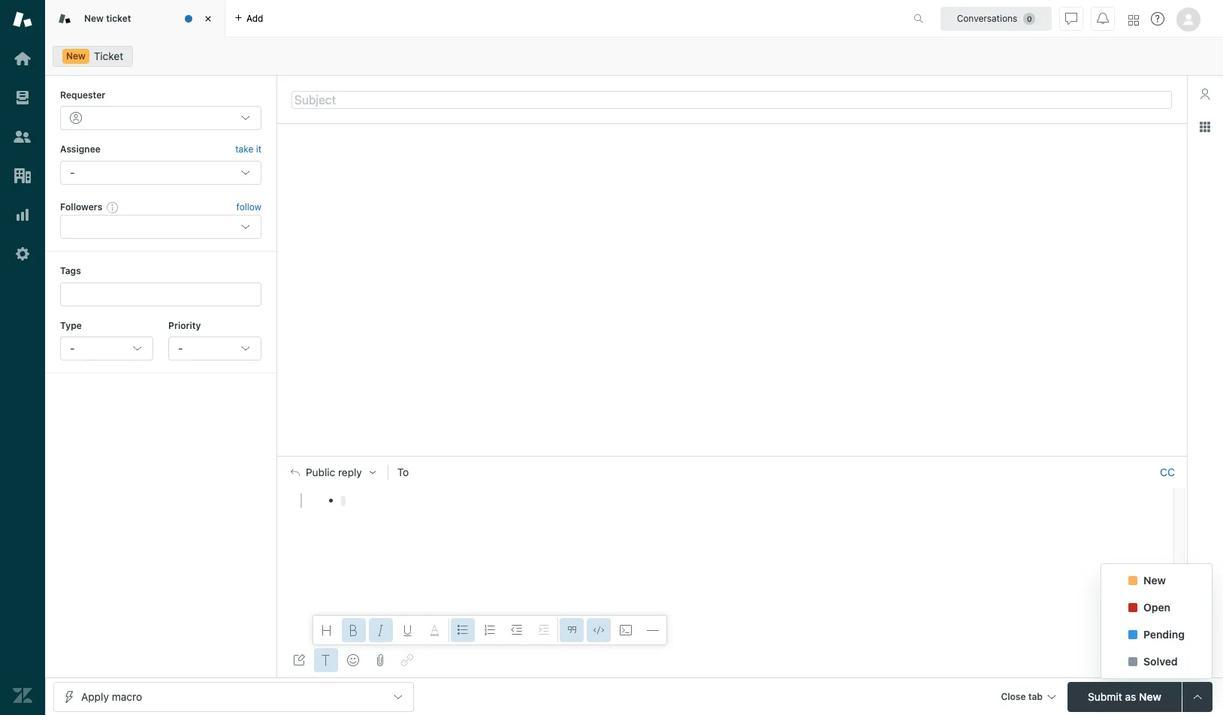 Task type: locate. For each thing, give the bounding box(es) containing it.
pending
[[1144, 628, 1185, 641]]

notifications image
[[1097, 12, 1109, 24]]

1 horizontal spatial - button
[[168, 337, 262, 361]]

- button
[[60, 337, 153, 361], [168, 337, 262, 361]]

open
[[1144, 601, 1171, 614]]

1 - button from the left
[[60, 337, 153, 361]]

as
[[1126, 690, 1137, 703]]

follow
[[236, 201, 262, 213]]

new left the ticket
[[66, 50, 86, 62]]

customers image
[[13, 127, 32, 147]]

quote (cmd shift 9) image
[[566, 625, 578, 637]]

new
[[84, 13, 104, 24], [66, 50, 86, 62], [1144, 574, 1166, 587], [1140, 690, 1162, 703]]

- down assignee
[[70, 166, 75, 179]]

new ticket tab
[[45, 0, 226, 38]]

submit as new
[[1089, 690, 1162, 703]]

new inside secondary element
[[66, 50, 86, 62]]

headings image
[[321, 625, 333, 637]]

- down priority
[[178, 342, 183, 355]]

-
[[70, 166, 75, 179], [70, 342, 75, 355], [178, 342, 183, 355]]

horizontal rule (cmd shift l) image
[[647, 625, 659, 637]]

code span (ctrl shift 5) image
[[593, 625, 605, 637]]

conversations button
[[941, 6, 1052, 30]]

close image
[[201, 11, 216, 26]]

bold (cmd b) image
[[348, 625, 360, 637]]

customer context image
[[1200, 88, 1212, 100]]

tabs tab list
[[45, 0, 898, 38]]

- button down the type
[[60, 337, 153, 361]]

it
[[256, 144, 262, 155]]

apply macro
[[81, 690, 142, 703]]

bulleted list (cmd shift 8) image
[[457, 625, 469, 637]]

- down the type
[[70, 342, 75, 355]]

assignee element
[[60, 161, 262, 185]]

tab
[[1029, 691, 1043, 702]]

apps image
[[1200, 121, 1212, 133]]

- button down priority
[[168, 337, 262, 361]]

admin image
[[13, 244, 32, 264]]

type
[[60, 320, 82, 331]]

- for priority
[[178, 342, 183, 355]]

0 horizontal spatial - button
[[60, 337, 153, 361]]

increase indent (cmd ]) image
[[538, 625, 550, 637]]

public
[[306, 467, 335, 479]]

take it
[[235, 144, 262, 155]]

take it button
[[235, 142, 262, 158]]

- button for priority
[[168, 337, 262, 361]]

organizations image
[[13, 166, 32, 186]]

underline (cmd u) image
[[402, 625, 414, 637]]

zendesk support image
[[13, 10, 32, 29]]

info on adding followers image
[[107, 201, 119, 213]]

main element
[[0, 0, 45, 716]]

new left ticket
[[84, 13, 104, 24]]

reporting image
[[13, 205, 32, 225]]

insert emojis image
[[347, 655, 359, 667]]

tags element
[[60, 282, 262, 306]]

add button
[[226, 0, 272, 37]]

2 - button from the left
[[168, 337, 262, 361]]

followers
[[60, 201, 102, 213]]

macro
[[112, 690, 142, 703]]

close tab
[[1002, 691, 1043, 702]]

get started image
[[13, 49, 32, 68]]

code block (ctrl shift 6) image
[[620, 625, 632, 637]]



Task type: describe. For each thing, give the bounding box(es) containing it.
- inside assignee element
[[70, 166, 75, 179]]

priority
[[168, 320, 201, 331]]

public reply button
[[277, 457, 388, 489]]

requester
[[60, 89, 106, 101]]

secondary element
[[45, 41, 1224, 71]]

close tab button
[[995, 682, 1062, 714]]

cc
[[1161, 466, 1176, 479]]

take
[[235, 144, 254, 155]]

new right as
[[1140, 690, 1162, 703]]

add
[[247, 12, 263, 24]]

requester element
[[60, 106, 262, 130]]

format text image
[[320, 655, 332, 667]]

views image
[[13, 88, 32, 107]]

displays possible ticket submission types image
[[1192, 691, 1204, 703]]

solved
[[1144, 655, 1178, 668]]

submit
[[1089, 690, 1123, 703]]

Subject field
[[292, 91, 1173, 109]]

zendesk image
[[13, 686, 32, 706]]

followers element
[[60, 215, 262, 239]]

conversations
[[957, 12, 1018, 24]]

italic (cmd i) image
[[375, 625, 387, 637]]

numbered list (cmd shift 7) image
[[484, 625, 496, 637]]

decrease indent (cmd [) image
[[511, 625, 523, 637]]

minimize composer image
[[726, 450, 738, 462]]

new up open
[[1144, 574, 1166, 587]]

add attachment image
[[374, 655, 386, 667]]

zendesk products image
[[1129, 15, 1140, 25]]

draft mode image
[[293, 655, 305, 667]]

new ticket
[[84, 13, 131, 24]]

ticket
[[94, 50, 123, 62]]

- button for type
[[60, 337, 153, 361]]

cc button
[[1161, 466, 1176, 480]]

to
[[397, 466, 409, 479]]

tags
[[60, 265, 81, 277]]

- for type
[[70, 342, 75, 355]]

close
[[1002, 691, 1026, 702]]

get help image
[[1152, 12, 1165, 26]]

assignee
[[60, 144, 101, 155]]

apply
[[81, 690, 109, 703]]

button displays agent's chat status as invisible. image
[[1066, 12, 1078, 24]]

public reply
[[306, 467, 362, 479]]

Public reply composer text field
[[284, 489, 1170, 520]]

add link (cmd k) image
[[401, 655, 413, 667]]

new inside new ticket "tab"
[[84, 13, 104, 24]]

ticket
[[106, 13, 131, 24]]

follow button
[[236, 201, 262, 214]]

reply
[[338, 467, 362, 479]]



Task type: vqa. For each thing, say whether or not it's contained in the screenshot.
Question option
no



